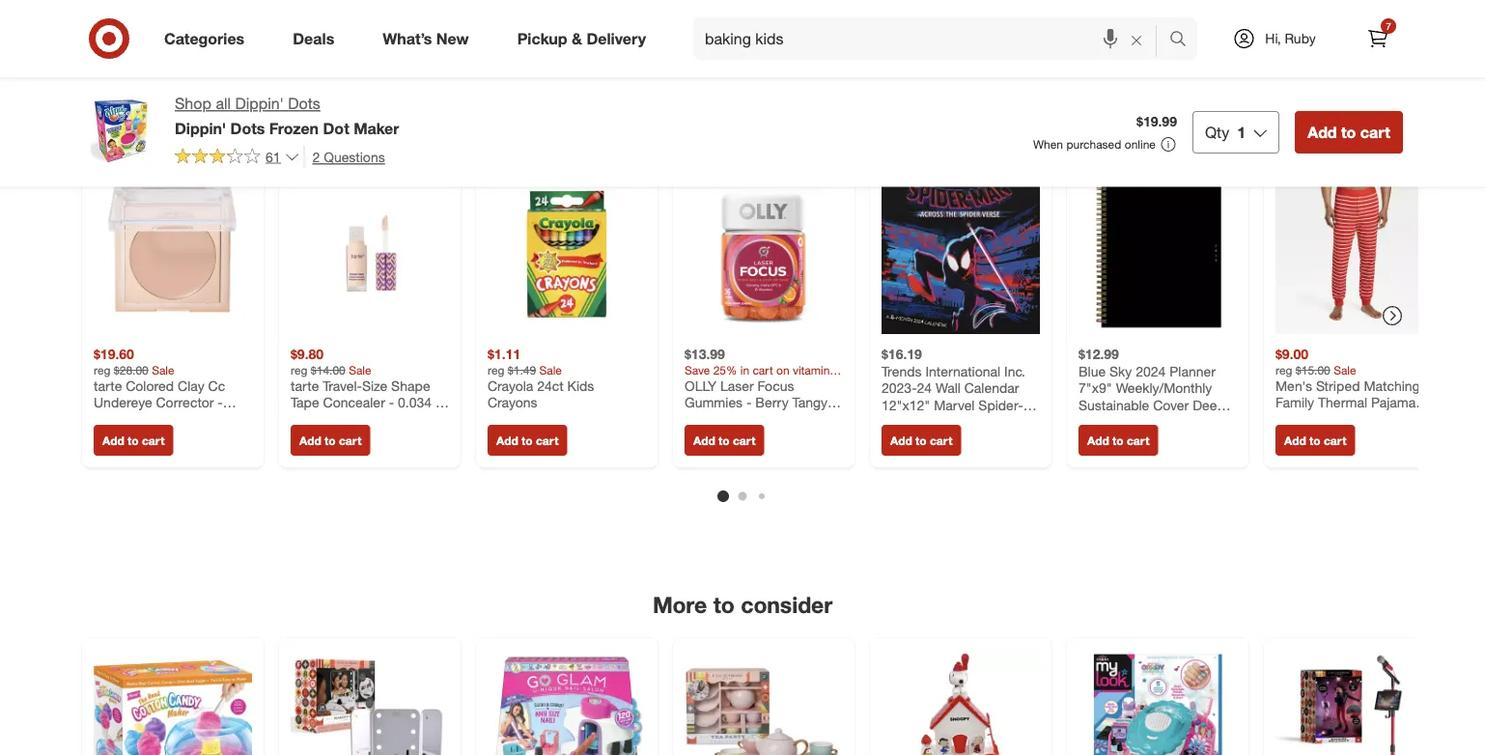 Task type: describe. For each thing, give the bounding box(es) containing it.
qty 1
[[1205, 123, 1246, 141]]

to for men's striped matching family thermal pajama pants - wondershop™ red "image"
[[1310, 434, 1321, 448]]

crayola 24ct kids crayons image
[[488, 176, 646, 335]]

tarte travel-size shape tape concealer - 0.034 fl oz - ulta beauty image
[[291, 176, 449, 335]]

sets
[[1079, 21, 1110, 40]]

$9.00
[[1276, 346, 1309, 363]]

weekly/monthly
[[1116, 380, 1212, 397]]

$12.99
[[1079, 346, 1119, 363]]

24ct
[[537, 378, 564, 395]]

reg for $19.60
[[94, 363, 111, 378]]

musical toys & instruments link
[[527, 9, 749, 52]]

frozen
[[269, 119, 319, 137]]

dot
[[323, 119, 349, 137]]

ruby
[[1285, 30, 1316, 47]]

shop all dippin' dots dippin' dots frozen dot maker
[[175, 94, 399, 137]]

add for blue sky 2024 planner 7"x9" weekly/monthly sustainable cover deep green image
[[1087, 434, 1109, 448]]

hi, ruby
[[1265, 30, 1316, 47]]

trends
[[882, 363, 922, 380]]

gummies
[[685, 395, 743, 411]]

when purchased online
[[1033, 137, 1156, 151]]

size
[[362, 378, 387, 395]]

online
[[1125, 137, 1156, 151]]

to for crayola 24ct kids crayons image
[[522, 434, 533, 448]]

play money & shopping
[[769, 21, 935, 40]]

$9.80
[[291, 346, 324, 363]]

shopping
[[868, 21, 935, 40]]

new
[[436, 29, 469, 48]]

puppets & marionettes
[[1147, 21, 1305, 40]]

fao schwarz hand-glazed ceramic tea party set - 9pc image
[[685, 650, 843, 755]]

add to cart button for 'trends international inc. 2023-24 wall calendar 12"x12" marvel spider-man: across the spider-verse' image
[[882, 425, 961, 456]]

cool maker go glam u-nique nail salon image
[[488, 650, 646, 755]]

$1.11
[[488, 346, 521, 363]]

deals
[[293, 29, 334, 48]]

0 horizontal spatial dippin'
[[175, 119, 226, 137]]

pretend play link
[[160, 9, 281, 52]]

categories
[[164, 29, 245, 48]]

play kitchens & pretend food link
[[284, 9, 524, 52]]

reg for $9.80
[[291, 363, 308, 378]]

2 questions link
[[304, 146, 385, 168]]

inc.
[[1004, 363, 1026, 380]]

spider- down inc.
[[979, 397, 1023, 414]]

2
[[312, 148, 320, 165]]

crayons
[[488, 395, 537, 411]]

kitchens
[[334, 21, 395, 40]]

toys
[[601, 21, 632, 40]]

add right 1
[[1308, 123, 1337, 141]]

1 vertical spatial dots
[[230, 119, 265, 137]]

travel-
[[323, 378, 362, 395]]

ulta
[[318, 411, 342, 428]]

add to cart button for men's striped matching family thermal pajama pants - wondershop™ red "image"
[[1276, 425, 1355, 456]]

add to cart for olly laser focus gummies - berry tangy tangerine - 36ct image
[[693, 434, 756, 448]]

blue sky 2024 planner 7"x9" weekly/monthly sustainable cover deep green image
[[1079, 176, 1237, 335]]

$14.00
[[311, 363, 346, 378]]

musical
[[544, 21, 597, 40]]

0 vertical spatial dippin'
[[235, 94, 284, 113]]

instruments
[[650, 21, 732, 40]]

men's striped matching family thermal pajama pants - wondershop™ red image
[[1276, 176, 1434, 335]]

- left 36ct
[[747, 411, 752, 428]]

concealer
[[323, 395, 385, 411]]

$19.60
[[94, 346, 134, 363]]

delivery
[[587, 29, 646, 48]]

play for play kitchens & pretend food
[[301, 21, 330, 40]]

search
[[1161, 31, 1207, 50]]

cart for men's striped matching family thermal pajama pants - wondershop™ red "image"
[[1324, 434, 1347, 448]]

7"x9"
[[1079, 380, 1112, 397]]

puppets
[[1147, 21, 1205, 40]]

2 questions
[[312, 148, 385, 165]]

add to cart for tarte colored clay cc undereye corrector - light-medium - 0.08oz - ulta beauty image
[[102, 434, 165, 448]]

berry
[[756, 395, 789, 411]]

beauty
[[346, 411, 388, 428]]

hi,
[[1265, 30, 1281, 47]]

image of dippin' dots frozen dot maker image
[[82, 93, 159, 170]]

green
[[1079, 414, 1116, 431]]

pickup
[[517, 29, 567, 48]]

- right oz
[[308, 411, 314, 428]]

cart for crayola 24ct kids crayons image
[[536, 434, 559, 448]]

snoopy sno-cone machine image
[[882, 650, 1040, 755]]

blue
[[1079, 363, 1106, 380]]

to for olly laser focus gummies - berry tangy tangerine - 36ct image
[[719, 434, 730, 448]]

add for olly laser focus gummies - berry tangy tangerine - 36ct image
[[693, 434, 715, 448]]

cart for tarte colored clay cc undereye corrector - light-medium - 0.08oz - ulta beauty image
[[142, 434, 165, 448]]

calendar
[[965, 380, 1019, 397]]

all
[[216, 94, 231, 113]]

planner
[[1170, 363, 1216, 380]]

tangy
[[792, 395, 828, 411]]

more to consider
[[653, 592, 833, 619]]

$19.99
[[1137, 113, 1177, 130]]

and
[[1048, 21, 1075, 40]]

sale for $19.60
[[152, 363, 174, 378]]

olly laser focus gummies - berry tangy tangerine - 36ct image
[[685, 176, 843, 335]]

marionettes
[[1223, 21, 1305, 40]]

cart down 7 link
[[1361, 123, 1391, 141]]

tarte
[[291, 378, 319, 395]]

pickup & delivery
[[517, 29, 646, 48]]

marvel
[[934, 397, 975, 414]]

play inside pretend play link
[[235, 21, 264, 40]]

wall
[[936, 380, 961, 397]]

olly
[[685, 378, 717, 395]]

magic kits and sets link
[[955, 9, 1126, 52]]

consider
[[741, 592, 833, 619]]

sustainable
[[1079, 397, 1149, 414]]

magic kits and sets
[[971, 21, 1110, 40]]

& for instruments
[[636, 21, 646, 40]]



Task type: locate. For each thing, give the bounding box(es) containing it.
2 pretend from the left
[[413, 21, 467, 40]]

reg
[[94, 363, 111, 378], [291, 363, 308, 378], [488, 363, 505, 378], [1276, 363, 1293, 378]]

dippin' down shop
[[175, 119, 226, 137]]

7
[[1386, 20, 1391, 32]]

purchased
[[1067, 137, 1122, 151]]

tape
[[291, 395, 319, 411]]

add to cart for men's striped matching family thermal pajama pants - wondershop™ red "image"
[[1284, 434, 1347, 448]]

2 horizontal spatial play
[[769, 21, 798, 40]]

$28.00
[[114, 363, 149, 378]]

fao schwarz makeup vanity mirror set image
[[291, 650, 449, 755]]

reg left $1.49
[[488, 363, 505, 378]]

fao schwarz microphone with stand and tablet holder image
[[1276, 650, 1434, 755]]

2 reg from the left
[[291, 363, 308, 378]]

0 horizontal spatial pretend
[[176, 21, 231, 40]]

play inside play money & shopping link
[[769, 21, 798, 40]]

sale inside $9.80 reg $14.00 sale tarte travel-size shape tape concealer - 0.034 fl oz - ulta beauty
[[349, 363, 371, 378]]

reg inside the $1.11 reg $1.49 sale crayola 24ct kids crayons
[[488, 363, 505, 378]]

0 horizontal spatial dots
[[230, 119, 265, 137]]

1 horizontal spatial dots
[[288, 94, 320, 113]]

cover
[[1153, 397, 1189, 414]]

spider- right the
[[984, 414, 1029, 431]]

sale inside $19.60 reg $28.00 sale
[[152, 363, 174, 378]]

when
[[1033, 137, 1063, 151]]

cart down sustainable
[[1127, 434, 1150, 448]]

cart for 'trends international inc. 2023-24 wall calendar 12"x12" marvel spider-man: across the spider-verse' image
[[930, 434, 953, 448]]

36ct
[[756, 411, 783, 428]]

magic
[[971, 21, 1014, 40]]

1 pretend from the left
[[176, 21, 231, 40]]

money
[[803, 21, 850, 40]]

food
[[472, 21, 507, 40]]

to for 'trends international inc. 2023-24 wall calendar 12"x12" marvel spider-man: across the spider-verse' image
[[916, 434, 927, 448]]

cart for blue sky 2024 planner 7"x9" weekly/monthly sustainable cover deep green image
[[1127, 434, 1150, 448]]

1 horizontal spatial pretend
[[413, 21, 467, 40]]

pretend
[[176, 21, 231, 40], [413, 21, 467, 40]]

& for shopping
[[854, 21, 864, 40]]

1 vertical spatial dippin'
[[175, 119, 226, 137]]

dippin' right all at the top left
[[235, 94, 284, 113]]

add down the green
[[1087, 434, 1109, 448]]

add for tarte colored clay cc undereye corrector - light-medium - 0.08oz - ulta beauty image
[[102, 434, 124, 448]]

0 horizontal spatial play
[[235, 21, 264, 40]]

add down the crayons
[[496, 434, 518, 448]]

2 play from the left
[[301, 21, 330, 40]]

man:
[[882, 414, 912, 431]]

4 reg from the left
[[1276, 363, 1293, 378]]

add to cart button for tarte travel-size shape tape concealer - 0.034 fl oz - ulta beauty image
[[291, 425, 370, 456]]

reg left the $14.00
[[291, 363, 308, 378]]

pickup & delivery link
[[501, 17, 670, 60]]

sale inside $9.00 reg $15.00 sale
[[1334, 363, 1356, 378]]

3 sale from the left
[[539, 363, 562, 378]]

add for tarte travel-size shape tape concealer - 0.034 fl oz - ulta beauty image
[[299, 434, 321, 448]]

my look 5-in-1 ultimate nail & hand spa activity kit image
[[1079, 650, 1237, 755]]

add to cart button for crayola 24ct kids crayons image
[[488, 425, 567, 456]]

add to cart button for olly laser focus gummies - berry tangy tangerine - 36ct image
[[685, 425, 764, 456]]

shape
[[391, 378, 430, 395]]

to
[[1341, 123, 1356, 141], [128, 434, 139, 448], [325, 434, 336, 448], [522, 434, 533, 448], [719, 434, 730, 448], [916, 434, 927, 448], [1113, 434, 1124, 448], [1310, 434, 1321, 448], [713, 592, 735, 619]]

reg left $15.00 in the right of the page
[[1276, 363, 1293, 378]]

verse
[[882, 431, 915, 448]]

questions
[[324, 148, 385, 165]]

reg inside $9.00 reg $15.00 sale
[[1276, 363, 1293, 378]]

- left the berry
[[746, 395, 752, 411]]

1 play from the left
[[235, 21, 264, 40]]

play left money on the right top
[[769, 21, 798, 40]]

play left deals
[[235, 21, 264, 40]]

cra-z-art the real cotton candy maker image
[[94, 650, 252, 755]]

sale for $9.00
[[1334, 363, 1356, 378]]

1 sale from the left
[[152, 363, 174, 378]]

3 play from the left
[[769, 21, 798, 40]]

reg inside $19.60 reg $28.00 sale
[[94, 363, 111, 378]]

play inside play kitchens & pretend food link
[[301, 21, 330, 40]]

- left 0.034
[[389, 395, 394, 411]]

sky
[[1110, 363, 1132, 380]]

2024
[[1136, 363, 1166, 380]]

add to cart for tarte travel-size shape tape concealer - 0.034 fl oz - ulta beauty image
[[299, 434, 362, 448]]

across
[[916, 414, 957, 431]]

add to cart button for blue sky 2024 planner 7"x9" weekly/monthly sustainable cover deep green image
[[1079, 425, 1158, 456]]

24
[[917, 380, 932, 397]]

trends international inc. 2023-24 wall calendar 12"x12" marvel spider-man: across the spider-verse image
[[882, 176, 1040, 335]]

sale for $9.80
[[349, 363, 371, 378]]

0.034
[[398, 395, 432, 411]]

the
[[961, 414, 980, 431]]

$15.00
[[1296, 363, 1331, 378]]

cart down the crayons
[[536, 434, 559, 448]]

3 reg from the left
[[488, 363, 505, 378]]

reg inside $9.80 reg $14.00 sale tarte travel-size shape tape concealer - 0.034 fl oz - ulta beauty
[[291, 363, 308, 378]]

musical toys & instruments
[[544, 21, 732, 40]]

sale right $1.49
[[539, 363, 562, 378]]

cart down $15.00 in the right of the page
[[1324, 434, 1347, 448]]

play for play money & shopping
[[769, 21, 798, 40]]

search button
[[1161, 17, 1207, 64]]

add to cart for 'trends international inc. 2023-24 wall calendar 12"x12" marvel spider-man: across the spider-verse' image
[[890, 434, 953, 448]]

play left kitchens
[[301, 21, 330, 40]]

12"x12"
[[882, 397, 930, 414]]

sale right $28.00
[[152, 363, 174, 378]]

to for tarte colored clay cc undereye corrector - light-medium - 0.08oz - ulta beauty image
[[128, 434, 139, 448]]

sale right $15.00 in the right of the page
[[1334, 363, 1356, 378]]

4 sale from the left
[[1334, 363, 1356, 378]]

add down tangerine
[[693, 434, 715, 448]]

add for crayola 24ct kids crayons image
[[496, 434, 518, 448]]

$19.60 reg $28.00 sale
[[94, 346, 174, 378]]

add down $28.00
[[102, 434, 124, 448]]

&
[[399, 21, 409, 40], [636, 21, 646, 40], [854, 21, 864, 40], [1209, 21, 1219, 40], [572, 29, 582, 48]]

play kitchens & pretend food
[[301, 21, 507, 40]]

cart down beauty
[[339, 434, 362, 448]]

tangerine
[[685, 411, 743, 428]]

sale inside the $1.11 reg $1.49 sale crayola 24ct kids crayons
[[539, 363, 562, 378]]

to for tarte travel-size shape tape concealer - 0.034 fl oz - ulta beauty image
[[325, 434, 336, 448]]

dots up 61 link at the left top of page
[[230, 119, 265, 137]]

$9.00 reg $15.00 sale
[[1276, 346, 1356, 378]]

play money & shopping link
[[753, 9, 951, 52]]

add for men's striped matching family thermal pajama pants - wondershop™ red "image"
[[1284, 434, 1306, 448]]

cart for olly laser focus gummies - berry tangy tangerine - 36ct image
[[733, 434, 756, 448]]

tarte colored clay cc undereye corrector - light-medium - 0.08oz - ulta beauty image
[[94, 176, 252, 335]]

to for blue sky 2024 planner 7"x9" weekly/monthly sustainable cover deep green image
[[1113, 434, 1124, 448]]

pretend play
[[176, 21, 264, 40]]

61 link
[[175, 146, 300, 169]]

cart down $28.00
[[142, 434, 165, 448]]

more
[[653, 592, 707, 619]]

deep
[[1193, 397, 1225, 414]]

olly laser focus gummies - berry tangy tangerine - 36ct
[[685, 378, 828, 428]]

sale for $1.11
[[539, 363, 562, 378]]

& for pretend
[[399, 21, 409, 40]]

$1.11 reg $1.49 sale crayola 24ct kids crayons
[[488, 346, 594, 411]]

2 sale from the left
[[349, 363, 371, 378]]

deals link
[[276, 17, 359, 60]]

categories link
[[148, 17, 269, 60]]

what's new
[[383, 29, 469, 48]]

sale
[[152, 363, 174, 378], [349, 363, 371, 378], [539, 363, 562, 378], [1334, 363, 1356, 378]]

play
[[235, 21, 264, 40], [301, 21, 330, 40], [769, 21, 798, 40]]

laser
[[720, 378, 754, 395]]

0 vertical spatial dots
[[288, 94, 320, 113]]

sale right the $14.00
[[349, 363, 371, 378]]

1 reg from the left
[[94, 363, 111, 378]]

what's new link
[[366, 17, 493, 60]]

add down man:
[[890, 434, 912, 448]]

add for 'trends international inc. 2023-24 wall calendar 12"x12" marvel spider-man: across the spider-verse' image
[[890, 434, 912, 448]]

cart down tangerine
[[733, 434, 756, 448]]

reg for $9.00
[[1276, 363, 1293, 378]]

1
[[1237, 123, 1246, 141]]

add
[[1308, 123, 1337, 141], [102, 434, 124, 448], [299, 434, 321, 448], [496, 434, 518, 448], [693, 434, 715, 448], [890, 434, 912, 448], [1087, 434, 1109, 448], [1284, 434, 1306, 448]]

crayola
[[488, 378, 533, 395]]

add to cart for blue sky 2024 planner 7"x9" weekly/monthly sustainable cover deep green image
[[1087, 434, 1150, 448]]

shop
[[175, 94, 211, 113]]

cart for tarte travel-size shape tape concealer - 0.034 fl oz - ulta beauty image
[[339, 434, 362, 448]]

What can we help you find? suggestions appear below search field
[[693, 17, 1174, 60]]

add down $15.00 in the right of the page
[[1284, 434, 1306, 448]]

$9.80 reg $14.00 sale tarte travel-size shape tape concealer - 0.034 fl oz - ulta beauty
[[291, 346, 443, 428]]

add to cart for crayola 24ct kids crayons image
[[496, 434, 559, 448]]

$16.19
[[882, 346, 922, 363]]

2023-
[[882, 380, 917, 397]]

kids
[[567, 378, 594, 395]]

7 link
[[1357, 17, 1399, 60]]

cart
[[1361, 123, 1391, 141], [142, 434, 165, 448], [339, 434, 362, 448], [536, 434, 559, 448], [733, 434, 756, 448], [930, 434, 953, 448], [1127, 434, 1150, 448], [1324, 434, 1347, 448]]

oz
[[291, 411, 305, 428]]

cart down across
[[930, 434, 953, 448]]

fl
[[436, 395, 443, 411]]

add down oz
[[299, 434, 321, 448]]

1 horizontal spatial play
[[301, 21, 330, 40]]

add to cart button for tarte colored clay cc undereye corrector - light-medium - 0.08oz - ulta beauty image
[[94, 425, 173, 456]]

what's
[[383, 29, 432, 48]]

1 horizontal spatial dippin'
[[235, 94, 284, 113]]

add to cart
[[1308, 123, 1391, 141], [102, 434, 165, 448], [299, 434, 362, 448], [496, 434, 559, 448], [693, 434, 756, 448], [890, 434, 953, 448], [1087, 434, 1150, 448], [1284, 434, 1347, 448]]

dots up frozen
[[288, 94, 320, 113]]

reg left $28.00
[[94, 363, 111, 378]]

reg for $1.11
[[488, 363, 505, 378]]



Task type: vqa. For each thing, say whether or not it's contained in the screenshot.
all
yes



